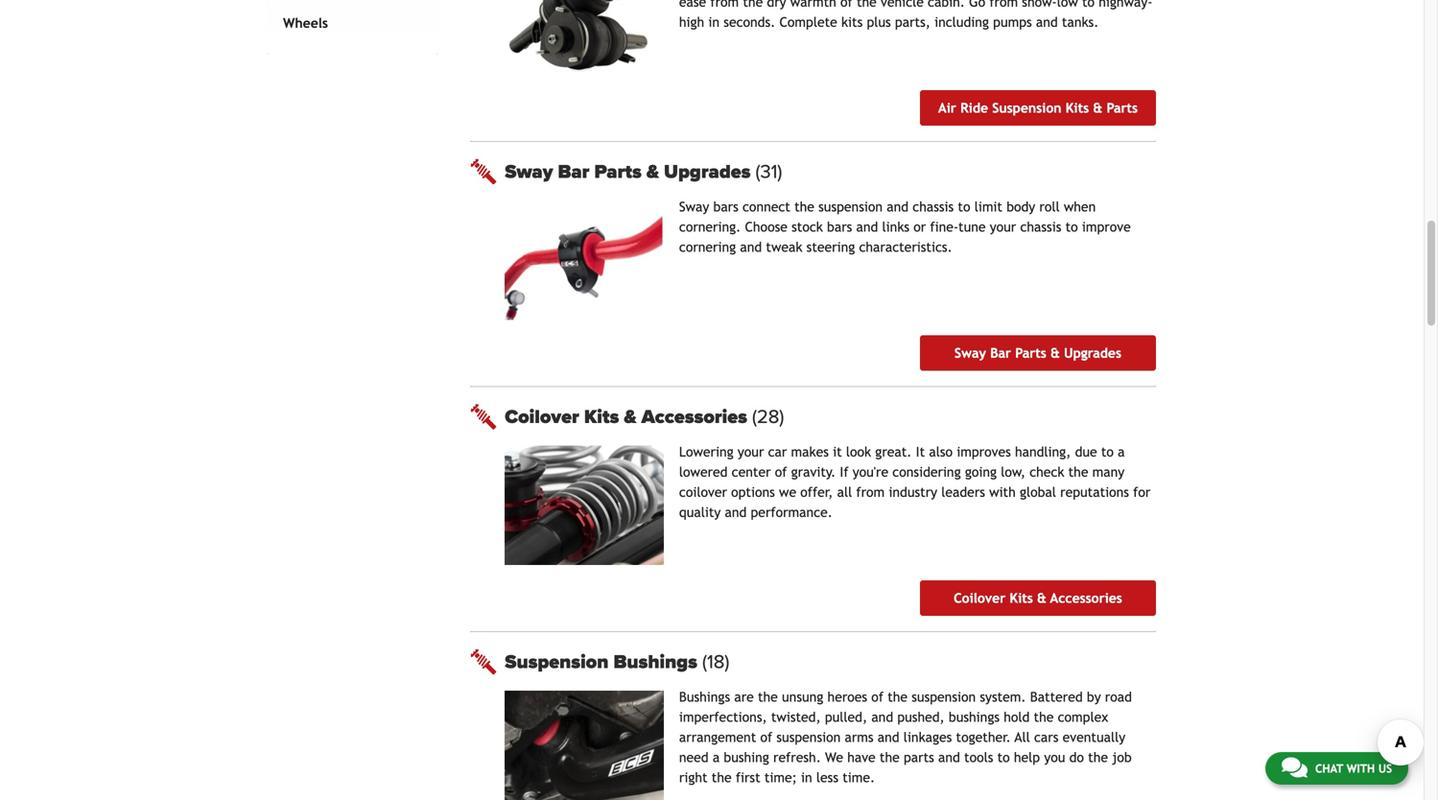 Task type: describe. For each thing, give the bounding box(es) containing it.
choose
[[745, 219, 788, 235]]

or
[[914, 219, 926, 235]]

makes
[[791, 444, 829, 460]]

coilover
[[679, 484, 727, 500]]

tune
[[959, 219, 986, 235]]

global
[[1020, 484, 1056, 500]]

arrangement
[[679, 730, 756, 745]]

kits for bottommost coilover kits & accessories link
[[1010, 590, 1033, 606]]

suspension inside sway bars connect the suspension and chassis to limit body roll when cornering. choose stock bars and links or fine-tune your chassis to improve cornering and tweak steering characteristics.
[[819, 199, 883, 214]]

we
[[779, 484, 796, 500]]

wheels
[[283, 15, 328, 31]]

bushing
[[724, 750, 769, 765]]

bushings
[[949, 709, 1000, 725]]

you're
[[853, 464, 889, 480]]

1 vertical spatial bars
[[827, 219, 852, 235]]

1 vertical spatial coilover kits & accessories link
[[920, 580, 1156, 616]]

air ride suspension kits & parts
[[938, 100, 1138, 116]]

if
[[840, 464, 849, 480]]

1 vertical spatial parts
[[594, 160, 642, 183]]

and down choose
[[740, 239, 762, 255]]

you
[[1044, 750, 1065, 765]]

parts
[[904, 750, 934, 765]]

2 vertical spatial sway
[[955, 345, 986, 361]]

reputations
[[1060, 484, 1129, 500]]

1 vertical spatial bar
[[990, 345, 1011, 361]]

2 vertical spatial suspension
[[777, 730, 841, 745]]

first
[[736, 770, 761, 785]]

1 horizontal spatial parts
[[1015, 345, 1047, 361]]

cornering
[[679, 239, 736, 255]]

all
[[837, 484, 852, 500]]

considering
[[893, 464, 961, 480]]

also
[[929, 444, 953, 460]]

1 horizontal spatial upgrades
[[1064, 345, 1122, 361]]

and down linkages
[[938, 750, 960, 765]]

characteristics.
[[859, 239, 952, 255]]

when
[[1064, 199, 1096, 214]]

cornering.
[[679, 219, 741, 235]]

sway bar parts & upgrades for the top sway bar parts & upgrades link
[[505, 160, 756, 183]]

eventually
[[1063, 730, 1126, 745]]

time;
[[765, 770, 797, 785]]

lowered
[[679, 464, 728, 480]]

0 vertical spatial bushings
[[614, 650, 697, 673]]

the inside sway bars connect the suspension and chassis to limit body roll when cornering. choose stock bars and links or fine-tune your chassis to improve cornering and tweak steering characteristics.
[[795, 199, 815, 214]]

chat with us
[[1315, 762, 1392, 775]]

lowering your car makes it look great. it also improves handling, due to a lowered center of gravity. if you're considering going low, check the many coilover options we offer, all from industry leaders with global reputations for quality and performance.
[[679, 444, 1151, 520]]

lowering
[[679, 444, 734, 460]]

sway inside sway bars connect the suspension and chassis to limit body roll when cornering. choose stock bars and links or fine-tune your chassis to improve cornering and tweak steering characteristics.
[[679, 199, 709, 214]]

imperfections,
[[679, 709, 767, 725]]

to inside bushings are the unsung heroes of the suspension system. battered by road imperfections, twisted, pulled, and pushed, bushings hold the complex arrangement of suspension arms and linkages together. all cars eventually need a bushing refresh. we have the parts and tools to help you do the job right the first time; in less time.
[[997, 750, 1010, 765]]

road
[[1105, 689, 1132, 705]]

it
[[916, 444, 925, 460]]

coilover for bottommost coilover kits & accessories link
[[954, 590, 1006, 606]]

1 vertical spatial sway bar parts & upgrades link
[[920, 335, 1156, 371]]

look
[[846, 444, 871, 460]]

leaders
[[942, 484, 985, 500]]

going
[[965, 464, 997, 480]]

ride
[[961, 100, 988, 116]]

sway bars connect the suspension and chassis to limit body roll when cornering. choose stock bars and links or fine-tune your chassis to improve cornering and tweak steering characteristics.
[[679, 199, 1131, 255]]

suspension bushings
[[505, 650, 702, 673]]

less
[[816, 770, 839, 785]]

by
[[1087, 689, 1101, 705]]

complex
[[1058, 709, 1108, 725]]

help
[[1014, 750, 1040, 765]]

heroes
[[828, 689, 867, 705]]

are
[[734, 689, 754, 705]]

cars
[[1034, 730, 1059, 745]]

1 vertical spatial suspension
[[505, 650, 609, 673]]

improve
[[1082, 219, 1131, 235]]

the down the eventually
[[1088, 750, 1108, 765]]

1 horizontal spatial chassis
[[1020, 219, 1062, 235]]

air ride suspension kits & parts thumbnail image image
[[505, 0, 664, 75]]

the left first
[[712, 770, 732, 785]]

sway bar parts & upgrades for the bottom sway bar parts & upgrades link
[[955, 345, 1122, 361]]

wheels link
[[279, 7, 419, 39]]

from
[[856, 484, 885, 500]]

all
[[1015, 730, 1030, 745]]

great.
[[875, 444, 912, 460]]

air
[[938, 100, 956, 116]]

quality
[[679, 505, 721, 520]]

us
[[1379, 762, 1392, 775]]

low,
[[1001, 464, 1026, 480]]

the right "are"
[[758, 689, 778, 705]]

need
[[679, 750, 709, 765]]

hold
[[1004, 709, 1030, 725]]

chat
[[1315, 762, 1343, 775]]

car
[[768, 444, 787, 460]]

connect
[[743, 199, 790, 214]]

for
[[1133, 484, 1151, 500]]

limit
[[975, 199, 1003, 214]]

arms
[[845, 730, 874, 745]]

1 vertical spatial with
[[1347, 762, 1375, 775]]

0 vertical spatial bar
[[558, 160, 590, 183]]



Task type: vqa. For each thing, say whether or not it's contained in the screenshot.
bottommost Accessories
yes



Task type: locate. For each thing, give the bounding box(es) containing it.
refresh.
[[773, 750, 821, 765]]

suspension bushings thumbnail image image
[[505, 691, 664, 800]]

comments image
[[1282, 756, 1308, 779]]

pushed,
[[897, 709, 945, 725]]

pulled,
[[825, 709, 867, 725]]

do
[[1069, 750, 1084, 765]]

0 horizontal spatial a
[[713, 750, 720, 765]]

0 horizontal spatial bar
[[558, 160, 590, 183]]

1 horizontal spatial a
[[1118, 444, 1125, 460]]

to inside lowering your car makes it look great. it also improves handling, due to a lowered center of gravity. if you're considering going low, check the many coilover options we offer, all from industry leaders with global reputations for quality and performance.
[[1101, 444, 1114, 460]]

0 horizontal spatial with
[[989, 484, 1016, 500]]

of right "heroes"
[[872, 689, 884, 705]]

tools
[[964, 750, 993, 765]]

body
[[1007, 199, 1035, 214]]

0 vertical spatial parts
[[1107, 100, 1138, 116]]

1 vertical spatial accessories
[[1050, 590, 1122, 606]]

suspension up refresh.
[[777, 730, 841, 745]]

1 horizontal spatial suspension
[[992, 100, 1062, 116]]

of inside lowering your car makes it look great. it also improves handling, due to a lowered center of gravity. if you're considering going low, check the many coilover options we offer, all from industry leaders with global reputations for quality and performance.
[[775, 464, 787, 480]]

suspension up steering
[[819, 199, 883, 214]]

1 vertical spatial sway bar parts & upgrades
[[955, 345, 1122, 361]]

performance.
[[751, 505, 833, 520]]

suspension
[[992, 100, 1062, 116], [505, 650, 609, 673]]

handling,
[[1015, 444, 1071, 460]]

0 vertical spatial chassis
[[913, 199, 954, 214]]

0 vertical spatial suspension
[[992, 100, 1062, 116]]

of up bushing at the right
[[760, 730, 773, 745]]

a inside lowering your car makes it look great. it also improves handling, due to a lowered center of gravity. if you're considering going low, check the many coilover options we offer, all from industry leaders with global reputations for quality and performance.
[[1118, 444, 1125, 460]]

a
[[1118, 444, 1125, 460], [713, 750, 720, 765]]

chat with us link
[[1265, 752, 1409, 785]]

0 vertical spatial sway bar parts & upgrades
[[505, 160, 756, 183]]

a down arrangement
[[713, 750, 720, 765]]

have
[[847, 750, 876, 765]]

1 vertical spatial upgrades
[[1064, 345, 1122, 361]]

time.
[[843, 770, 875, 785]]

0 horizontal spatial sway
[[505, 160, 553, 183]]

to down when
[[1066, 219, 1078, 235]]

system.
[[980, 689, 1026, 705]]

1 horizontal spatial bar
[[990, 345, 1011, 361]]

1 vertical spatial suspension
[[912, 689, 976, 705]]

with left us
[[1347, 762, 1375, 775]]

0 vertical spatial sway
[[505, 160, 553, 183]]

the inside lowering your car makes it look great. it also improves handling, due to a lowered center of gravity. if you're considering going low, check the many coilover options we offer, all from industry leaders with global reputations for quality and performance.
[[1069, 464, 1088, 480]]

1 vertical spatial kits
[[584, 405, 619, 428]]

1 vertical spatial of
[[872, 689, 884, 705]]

0 horizontal spatial bars
[[713, 199, 739, 214]]

0 horizontal spatial kits
[[584, 405, 619, 428]]

linkages
[[904, 730, 952, 745]]

coilover kits & accessories link
[[505, 405, 1156, 428], [920, 580, 1156, 616]]

1 horizontal spatial bars
[[827, 219, 852, 235]]

and down options
[[725, 505, 747, 520]]

the up stock
[[795, 199, 815, 214]]

twisted,
[[771, 709, 821, 725]]

1 horizontal spatial with
[[1347, 762, 1375, 775]]

1 horizontal spatial coilover
[[954, 590, 1006, 606]]

your inside lowering your car makes it look great. it also improves handling, due to a lowered center of gravity. if you're considering going low, check the many coilover options we offer, all from industry leaders with global reputations for quality and performance.
[[738, 444, 764, 460]]

to up the many
[[1101, 444, 1114, 460]]

1 vertical spatial coilover kits & accessories
[[954, 590, 1122, 606]]

check
[[1030, 464, 1064, 480]]

center
[[732, 464, 771, 480]]

1 horizontal spatial sway
[[679, 199, 709, 214]]

and
[[887, 199, 909, 214], [856, 219, 878, 235], [740, 239, 762, 255], [725, 505, 747, 520], [872, 709, 893, 725], [878, 730, 900, 745], [938, 750, 960, 765]]

0 horizontal spatial upgrades
[[664, 160, 751, 183]]

bars up the cornering.
[[713, 199, 739, 214]]

0 horizontal spatial coilover kits & accessories
[[505, 405, 752, 428]]

2 horizontal spatial kits
[[1066, 100, 1089, 116]]

suspension up pushed,
[[912, 689, 976, 705]]

coilover for top coilover kits & accessories link
[[505, 405, 579, 428]]

2 vertical spatial of
[[760, 730, 773, 745]]

coilover kits & accessories
[[505, 405, 752, 428], [954, 590, 1122, 606]]

improves
[[957, 444, 1011, 460]]

industry
[[889, 484, 937, 500]]

suspension up the suspension bushings thumbnail image
[[505, 650, 609, 673]]

1 horizontal spatial coilover kits & accessories
[[954, 590, 1122, 606]]

1 vertical spatial a
[[713, 750, 720, 765]]

0 horizontal spatial suspension
[[505, 650, 609, 673]]

the down "due" at bottom
[[1069, 464, 1088, 480]]

accessories
[[641, 405, 747, 428], [1050, 590, 1122, 606]]

2 horizontal spatial of
[[872, 689, 884, 705]]

1 horizontal spatial sway bar parts & upgrades
[[955, 345, 1122, 361]]

0 vertical spatial of
[[775, 464, 787, 480]]

coilover
[[505, 405, 579, 428], [954, 590, 1006, 606]]

and up the arms
[[872, 709, 893, 725]]

it
[[833, 444, 842, 460]]

2 horizontal spatial sway
[[955, 345, 986, 361]]

due
[[1075, 444, 1097, 460]]

chassis down roll
[[1020, 219, 1062, 235]]

1 vertical spatial chassis
[[1020, 219, 1062, 235]]

0 horizontal spatial accessories
[[641, 405, 747, 428]]

your up center
[[738, 444, 764, 460]]

bushings are the unsung heroes of the suspension system. battered by road imperfections, twisted, pulled, and pushed, bushings hold the complex arrangement of suspension arms and linkages together. all cars eventually need a bushing refresh. we have the parts and tools to help you do the job right the first time; in less time.
[[679, 689, 1132, 785]]

parts
[[1107, 100, 1138, 116], [594, 160, 642, 183], [1015, 345, 1047, 361]]

your inside sway bars connect the suspension and chassis to limit body roll when cornering. choose stock bars and links or fine-tune your chassis to improve cornering and tweak steering characteristics.
[[990, 219, 1016, 235]]

0 vertical spatial a
[[1118, 444, 1125, 460]]

0 vertical spatial your
[[990, 219, 1016, 235]]

suspension
[[819, 199, 883, 214], [912, 689, 976, 705], [777, 730, 841, 745]]

together.
[[956, 730, 1011, 745]]

and up links
[[887, 199, 909, 214]]

and right the arms
[[878, 730, 900, 745]]

&
[[1093, 100, 1103, 116], [647, 160, 659, 183], [1051, 345, 1060, 361], [624, 405, 637, 428], [1037, 590, 1047, 606]]

suspension bushings link
[[505, 650, 1156, 673]]

battered
[[1030, 689, 1083, 705]]

0 horizontal spatial your
[[738, 444, 764, 460]]

0 horizontal spatial of
[[760, 730, 773, 745]]

and left links
[[856, 219, 878, 235]]

suspension right ride
[[992, 100, 1062, 116]]

0 vertical spatial coilover kits & accessories link
[[505, 405, 1156, 428]]

with down low,
[[989, 484, 1016, 500]]

with
[[989, 484, 1016, 500], [1347, 762, 1375, 775]]

stock
[[792, 219, 823, 235]]

0 vertical spatial coilover
[[505, 405, 579, 428]]

the up pushed,
[[888, 689, 908, 705]]

a inside bushings are the unsung heroes of the suspension system. battered by road imperfections, twisted, pulled, and pushed, bushings hold the complex arrangement of suspension arms and linkages together. all cars eventually need a bushing refresh. we have the parts and tools to help you do the job right the first time; in less time.
[[713, 750, 720, 765]]

0 vertical spatial coilover kits & accessories
[[505, 405, 752, 428]]

chassis
[[913, 199, 954, 214], [1020, 219, 1062, 235]]

kits for top coilover kits & accessories link
[[584, 405, 619, 428]]

in
[[801, 770, 812, 785]]

bars up steering
[[827, 219, 852, 235]]

the up cars
[[1034, 709, 1054, 725]]

1 vertical spatial sway
[[679, 199, 709, 214]]

options
[[731, 484, 775, 500]]

bars
[[713, 199, 739, 214], [827, 219, 852, 235]]

0 vertical spatial upgrades
[[664, 160, 751, 183]]

1 vertical spatial coilover
[[954, 590, 1006, 606]]

the right have
[[880, 750, 900, 765]]

to
[[958, 199, 971, 214], [1066, 219, 1078, 235], [1101, 444, 1114, 460], [997, 750, 1010, 765]]

0 vertical spatial accessories
[[641, 405, 747, 428]]

to up the tune
[[958, 199, 971, 214]]

0 vertical spatial with
[[989, 484, 1016, 500]]

tweak
[[766, 239, 803, 255]]

0 vertical spatial suspension
[[819, 199, 883, 214]]

bushings inside bushings are the unsung heroes of the suspension system. battered by road imperfections, twisted, pulled, and pushed, bushings hold the complex arrangement of suspension arms and linkages together. all cars eventually need a bushing refresh. we have the parts and tools to help you do the job right the first time; in less time.
[[679, 689, 730, 705]]

air ride suspension kits & parts link
[[920, 90, 1156, 126]]

0 horizontal spatial chassis
[[913, 199, 954, 214]]

2 vertical spatial parts
[[1015, 345, 1047, 361]]

chassis up fine-
[[913, 199, 954, 214]]

0 horizontal spatial parts
[[594, 160, 642, 183]]

links
[[882, 219, 910, 235]]

2 vertical spatial kits
[[1010, 590, 1033, 606]]

1 horizontal spatial kits
[[1010, 590, 1033, 606]]

1 horizontal spatial of
[[775, 464, 787, 480]]

1 horizontal spatial your
[[990, 219, 1016, 235]]

1 vertical spatial bushings
[[679, 689, 730, 705]]

and inside lowering your car makes it look great. it also improves handling, due to a lowered center of gravity. if you're considering going low, check the many coilover options we offer, all from industry leaders with global reputations for quality and performance.
[[725, 505, 747, 520]]

the
[[795, 199, 815, 214], [1069, 464, 1088, 480], [758, 689, 778, 705], [888, 689, 908, 705], [1034, 709, 1054, 725], [880, 750, 900, 765], [1088, 750, 1108, 765], [712, 770, 732, 785]]

offer,
[[800, 484, 833, 500]]

0 vertical spatial sway bar parts & upgrades link
[[505, 160, 1156, 183]]

upgrades
[[664, 160, 751, 183], [1064, 345, 1122, 361]]

job
[[1112, 750, 1132, 765]]

roll
[[1040, 199, 1060, 214]]

1 vertical spatial your
[[738, 444, 764, 460]]

a up the many
[[1118, 444, 1125, 460]]

right
[[679, 770, 708, 785]]

0 vertical spatial kits
[[1066, 100, 1089, 116]]

your down limit
[[990, 219, 1016, 235]]

0 horizontal spatial coilover
[[505, 405, 579, 428]]

unsung
[[782, 689, 824, 705]]

sway
[[505, 160, 553, 183], [679, 199, 709, 214], [955, 345, 986, 361]]

sway bar parts & upgrades
[[505, 160, 756, 183], [955, 345, 1122, 361]]

of down "car"
[[775, 464, 787, 480]]

steering
[[807, 239, 855, 255]]

bar
[[558, 160, 590, 183], [990, 345, 1011, 361]]

fine-
[[930, 219, 959, 235]]

1 horizontal spatial accessories
[[1050, 590, 1122, 606]]

many
[[1093, 464, 1125, 480]]

sway bar parts & upgrades link
[[505, 160, 1156, 183], [920, 335, 1156, 371]]

with inside lowering your car makes it look great. it also improves handling, due to a lowered center of gravity. if you're considering going low, check the many coilover options we offer, all from industry leaders with global reputations for quality and performance.
[[989, 484, 1016, 500]]

sway bar parts & upgrades thumbnail image image
[[505, 201, 664, 320]]

gravity.
[[791, 464, 836, 480]]

2 horizontal spatial parts
[[1107, 100, 1138, 116]]

0 vertical spatial bars
[[713, 199, 739, 214]]

sway bar parts & upgrades inside sway bar parts & upgrades link
[[955, 345, 1122, 361]]

we
[[825, 750, 843, 765]]

0 horizontal spatial sway bar parts & upgrades
[[505, 160, 756, 183]]

to left help
[[997, 750, 1010, 765]]

coilover kits & accessories thumbnail image image
[[505, 446, 664, 565]]



